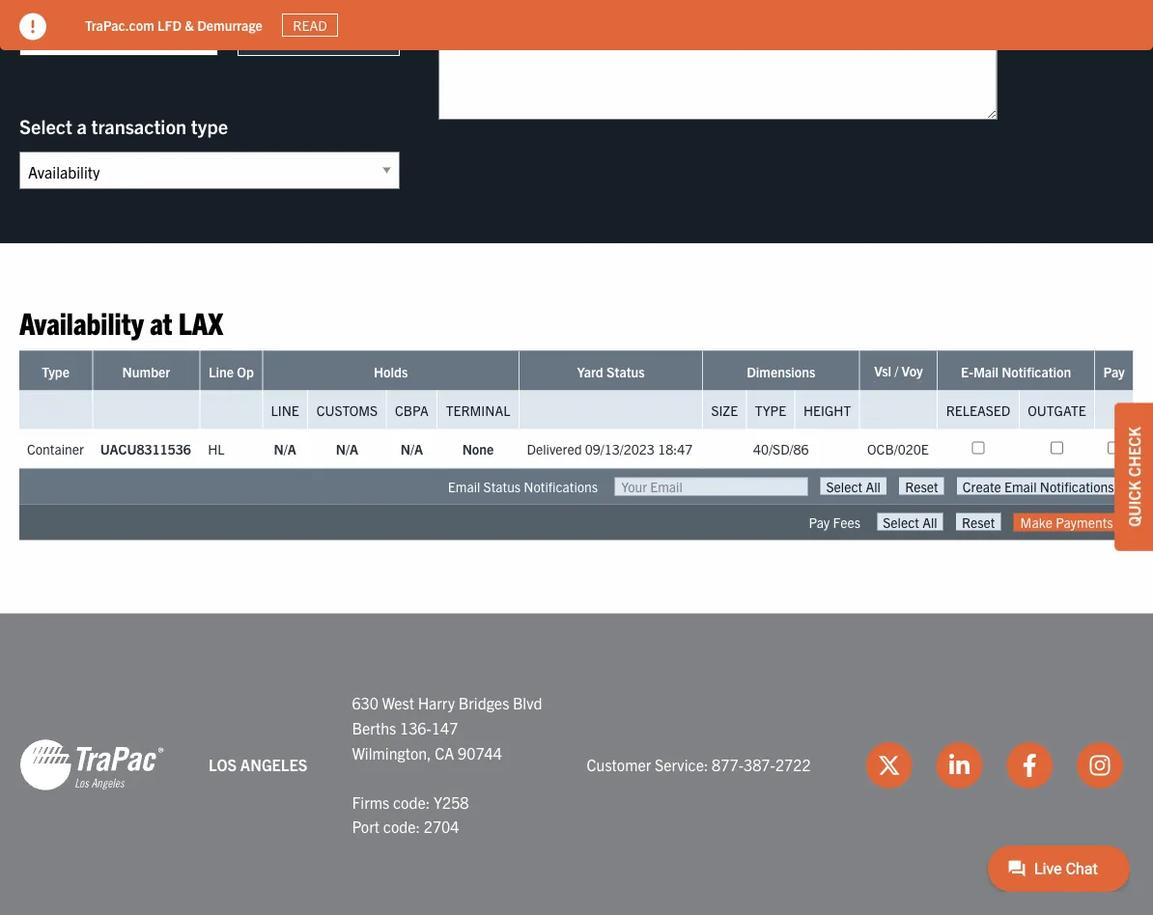 Task type: locate. For each thing, give the bounding box(es) containing it.
1 vertical spatial type
[[755, 402, 787, 419]]

2704
[[424, 818, 459, 837]]

customer
[[587, 756, 651, 775]]

1 vertical spatial line
[[271, 402, 299, 419]]

ocb/020e
[[868, 440, 929, 458]]

1 vertical spatial pay
[[809, 514, 830, 531]]

0 horizontal spatial pay
[[809, 514, 830, 531]]

select
[[19, 114, 72, 138]]

status right the email
[[484, 478, 521, 495]]

status for yard
[[607, 363, 645, 381]]

select a transaction type
[[19, 114, 228, 138]]

los
[[90, 24, 118, 43], [209, 756, 237, 775]]

vsl
[[874, 362, 892, 380]]

1 horizontal spatial los
[[209, 756, 237, 775]]

1 vertical spatial status
[[484, 478, 521, 495]]

line for line op
[[209, 363, 234, 381]]

630
[[352, 694, 379, 714]]

0 vertical spatial pay
[[1104, 363, 1125, 381]]

0 vertical spatial line
[[209, 363, 234, 381]]

los angeles
[[209, 756, 307, 775]]

line
[[209, 363, 234, 381], [271, 402, 299, 419]]

1 horizontal spatial line
[[271, 402, 299, 419]]

2722
[[776, 756, 811, 775]]

e-mail notification
[[961, 363, 1072, 381]]

op
[[237, 363, 254, 381]]

None checkbox
[[1051, 442, 1064, 455]]

type down availability
[[42, 363, 70, 381]]

harry
[[418, 694, 455, 714]]

footer
[[0, 614, 1153, 916]]

make payments
[[1021, 514, 1113, 531]]

notification
[[1002, 363, 1072, 381]]

line for line
[[271, 402, 299, 419]]

1 n/a from the left
[[274, 440, 296, 458]]

type up 40/sd/86
[[755, 402, 787, 419]]

0 vertical spatial los
[[90, 24, 118, 43]]

height
[[804, 402, 851, 419]]

n/a down customs at the left top of page
[[336, 440, 358, 458]]

/
[[895, 362, 899, 380]]

voy
[[902, 362, 923, 380]]

bridges
[[459, 694, 509, 714]]

firms code:  y258 port code:  2704
[[352, 793, 469, 837]]

pay
[[1104, 363, 1125, 381], [809, 514, 830, 531]]

b30
[[268, 24, 296, 43]]

west
[[382, 694, 414, 714]]

0 vertical spatial status
[[607, 363, 645, 381]]

pay for pay
[[1104, 363, 1125, 381]]

code: up 2704
[[393, 793, 430, 812]]

code:
[[393, 793, 430, 812], [383, 818, 420, 837]]

holds
[[374, 363, 408, 381]]

n/a
[[274, 440, 296, 458], [336, 440, 358, 458], [401, 440, 423, 458]]

line left customs at the left top of page
[[271, 402, 299, 419]]

status
[[607, 363, 645, 381], [484, 478, 521, 495]]

notifications
[[524, 478, 598, 495]]

customer service: 877-387-2722
[[587, 756, 811, 775]]

0 horizontal spatial type
[[42, 363, 70, 381]]

code: right the port at the bottom left of the page
[[383, 818, 420, 837]]

None button
[[821, 478, 887, 496], [900, 478, 944, 496], [957, 478, 1120, 496], [877, 514, 943, 531], [956, 514, 1001, 531], [821, 478, 887, 496], [900, 478, 944, 496], [957, 478, 1120, 496], [877, 514, 943, 531], [956, 514, 1001, 531]]

transaction
[[91, 114, 187, 138]]

b30 oakland
[[268, 24, 370, 43]]

0 horizontal spatial angeles
[[121, 24, 189, 43]]

1 vertical spatial code:
[[383, 818, 420, 837]]

angeles
[[121, 24, 189, 43], [240, 756, 307, 775]]

0 horizontal spatial los
[[90, 24, 118, 43]]

1 vertical spatial angeles
[[240, 756, 307, 775]]

y258
[[434, 793, 469, 812]]

18:47
[[658, 440, 693, 458]]

customs
[[317, 402, 378, 419]]

1 vertical spatial los
[[209, 756, 237, 775]]

check
[[1124, 427, 1144, 477]]

n/a down cbpa
[[401, 440, 423, 458]]

terminal
[[446, 402, 510, 419]]

0 vertical spatial code:
[[393, 793, 430, 812]]

1 horizontal spatial pay
[[1104, 363, 1125, 381]]

1 horizontal spatial type
[[755, 402, 787, 419]]

&
[[185, 16, 194, 33]]

2 n/a from the left
[[336, 440, 358, 458]]

pay right notification
[[1104, 363, 1125, 381]]

None checkbox
[[972, 442, 985, 455], [1108, 442, 1121, 455], [972, 442, 985, 455], [1108, 442, 1121, 455]]

outgate
[[1028, 402, 1086, 419]]

trapac.com lfd & demurrage
[[85, 16, 263, 33]]

line left op
[[209, 363, 234, 381]]

1 horizontal spatial status
[[607, 363, 645, 381]]

0 horizontal spatial line
[[209, 363, 234, 381]]

1 horizontal spatial angeles
[[240, 756, 307, 775]]

cbpa
[[395, 402, 429, 419]]

lax
[[178, 304, 223, 341]]

type
[[42, 363, 70, 381], [755, 402, 787, 419]]

0 horizontal spatial n/a
[[274, 440, 296, 458]]

number
[[122, 363, 170, 381]]

2 horizontal spatial n/a
[[401, 440, 423, 458]]

387-
[[744, 756, 776, 775]]

0 vertical spatial angeles
[[121, 24, 189, 43]]

1 horizontal spatial n/a
[[336, 440, 358, 458]]

n/a right hl
[[274, 440, 296, 458]]

a
[[77, 114, 87, 138]]

yard status
[[577, 363, 645, 381]]

demurrage
[[197, 16, 263, 33]]

status right yard
[[607, 363, 645, 381]]

pay left fees
[[809, 514, 830, 531]]

mail
[[974, 363, 999, 381]]

make payments link
[[1014, 514, 1120, 532]]

quick
[[1124, 481, 1144, 527]]

0 horizontal spatial status
[[484, 478, 521, 495]]

blvd
[[513, 694, 542, 714]]



Task type: vqa. For each thing, say whether or not it's contained in the screenshot.
Fees
yes



Task type: describe. For each thing, give the bounding box(es) containing it.
dimensions
[[747, 363, 816, 381]]

firms
[[352, 793, 390, 812]]

size
[[711, 402, 738, 419]]

fees
[[833, 514, 861, 531]]

email status notifications
[[448, 478, 598, 495]]

uacu8311536
[[100, 440, 191, 458]]

released
[[946, 402, 1011, 419]]

make
[[1021, 514, 1053, 531]]

trapac.com
[[85, 16, 154, 33]]

status for email
[[484, 478, 521, 495]]

147
[[432, 719, 458, 738]]

b136 los angeles
[[49, 24, 189, 43]]

b136
[[49, 24, 86, 43]]

availability at lax
[[19, 304, 223, 341]]

3 n/a from the left
[[401, 440, 423, 458]]

quick check
[[1124, 427, 1144, 527]]

angeles inside footer
[[240, 756, 307, 775]]

at
[[150, 304, 172, 341]]

payments
[[1056, 514, 1113, 531]]

136-
[[400, 719, 432, 738]]

e-
[[961, 363, 974, 381]]

container
[[27, 440, 84, 458]]

solid image
[[19, 13, 46, 40]]

none
[[463, 440, 494, 458]]

40/sd/86
[[754, 440, 809, 458]]

hl
[[208, 440, 225, 458]]

port
[[352, 818, 380, 837]]

yard
[[577, 363, 604, 381]]

630 west harry bridges blvd berths 136-147 wilmington, ca 90744
[[352, 694, 542, 763]]

pay fees
[[809, 514, 861, 531]]

service:
[[655, 756, 709, 775]]

los angeles image
[[19, 739, 164, 793]]

90744
[[458, 744, 502, 763]]

email
[[448, 478, 480, 495]]

delivered 09/13/2023 18:47
[[527, 440, 693, 458]]

type
[[191, 114, 228, 138]]

read
[[293, 16, 327, 34]]

delivered
[[527, 440, 582, 458]]

877-
[[712, 756, 744, 775]]

availability
[[19, 304, 144, 341]]

wilmington,
[[352, 744, 431, 763]]

oakland
[[299, 24, 370, 43]]

09/13/2023
[[585, 440, 655, 458]]

pay for pay fees
[[809, 514, 830, 531]]

quick check link
[[1115, 403, 1153, 551]]

lfd
[[157, 16, 182, 33]]

Your Email email field
[[615, 478, 808, 497]]

footer containing 630 west harry bridges blvd
[[0, 614, 1153, 916]]

Enter reference number(s) text field
[[439, 10, 997, 120]]

ca
[[435, 744, 454, 763]]

0 vertical spatial type
[[42, 363, 70, 381]]

los inside footer
[[209, 756, 237, 775]]

read link
[[282, 13, 338, 37]]

line op
[[209, 363, 254, 381]]

berths
[[352, 719, 396, 738]]

vsl / voy
[[874, 362, 923, 380]]



